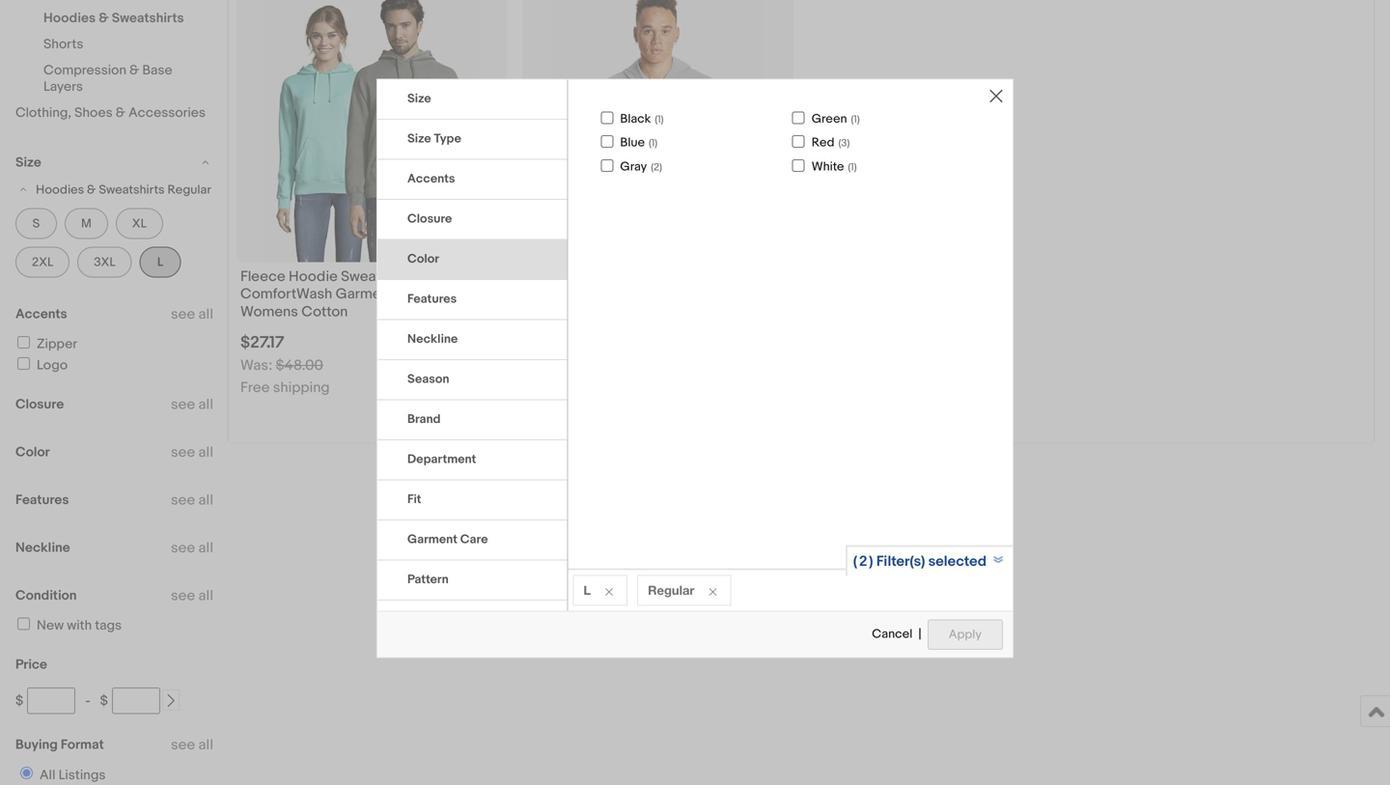 Task type: describe. For each thing, give the bounding box(es) containing it.
hood
[[692, 286, 728, 303]]

free for $27.17
[[241, 379, 270, 397]]

hoodies & sweatshirts regular
[[36, 182, 211, 197]]

1 horizontal spatial 2
[[860, 553, 868, 570]]

department
[[408, 452, 477, 467]]

selected
[[929, 553, 987, 570]]

& up compression
[[99, 10, 109, 27]]

tags
[[95, 618, 122, 634]]

womens
[[241, 303, 298, 321]]

1 vertical spatial neckline
[[15, 540, 70, 556]]

mens inside fleece hoodie sweatshirt hanes adult comfortwash garment dyed mens womens cotton
[[436, 286, 472, 303]]

season
[[408, 372, 450, 387]]

white ( 1 )
[[812, 159, 857, 174]]

) for blue
[[655, 137, 658, 150]]

see for buying format
[[171, 736, 195, 754]]

3
[[842, 137, 848, 150]]

listings
[[59, 767, 106, 784]]

) for gray
[[660, 161, 663, 174]]

blue ( 1 )
[[620, 135, 658, 150]]

& left the "base"
[[130, 62, 139, 79]]

see all for color
[[171, 444, 213, 461]]

buying format
[[15, 737, 104, 753]]

close image
[[990, 89, 1004, 103]]

pattern
[[408, 572, 449, 587]]

new with tags link
[[14, 618, 122, 634]]

1 for green
[[854, 113, 858, 126]]

$19.92
[[527, 333, 573, 353]]

see all button for accents
[[171, 306, 213, 323]]

) for red
[[848, 137, 850, 150]]

hanes full zip hoodie sweatshirt mens comfortblend ecosmart hood pockets s-3xl
[[527, 268, 785, 321]]

cancel button
[[872, 618, 914, 651]]

all for neckline
[[199, 539, 213, 557]]

clothing,
[[15, 105, 71, 121]]

base
[[142, 62, 172, 79]]

fleece hoodie sweatshirt hanes adult comfortwash garment dyed mens womens cotton
[[241, 268, 494, 321]]

$ for minimum value "text field"
[[15, 693, 23, 709]]

tab list inside dialog
[[378, 79, 567, 785]]

layers
[[43, 79, 83, 95]]

brand
[[408, 412, 441, 427]]

all listings
[[40, 767, 106, 784]]

) left the filter(s)
[[870, 553, 874, 570]]

type
[[434, 131, 462, 146]]

Zipper checkbox
[[17, 336, 30, 349]]

red
[[812, 135, 835, 150]]

hoodies & sweatshirts shorts compression & base layers clothing, shoes & accessories
[[15, 10, 206, 121]]

1 for white
[[851, 161, 855, 174]]

all listings link
[[13, 767, 110, 784]]

regular inside hoodies & sweatshirts regular dropdown button
[[168, 182, 211, 197]]

3xl
[[541, 303, 566, 321]]

Minimum Value text field
[[27, 688, 76, 714]]

see for closure
[[171, 396, 195, 413]]

$35.00
[[562, 357, 609, 374]]

full
[[572, 268, 594, 285]]

gray ( 2 )
[[620, 159, 663, 174]]

sweatshirt inside "hanes full zip hoodie sweatshirt mens comfortblend ecosmart hood pockets s-3xl"
[[674, 268, 744, 285]]

features inside dialog
[[408, 292, 457, 306]]

1 for black
[[658, 113, 661, 126]]

1 vertical spatial color
[[15, 444, 50, 461]]

clothing, shoes & accessories link
[[15, 105, 206, 121]]

see for neckline
[[171, 539, 195, 557]]

see all button for buying format
[[171, 736, 213, 754]]

( left the filter(s)
[[854, 553, 858, 570]]

all
[[40, 767, 56, 784]]

size for "tab list" containing size
[[408, 91, 431, 106]]

sweatshirts for shorts
[[112, 10, 184, 27]]

submit price range image
[[164, 694, 178, 708]]

condition
[[15, 588, 77, 604]]

see for features
[[171, 492, 195, 509]]

fleece hoodie sweatshirt hanes adult comfortwash garment dyed mens womens cotton image
[[265, 0, 479, 262]]

hoodie inside "hanes full zip hoodie sweatshirt mens comfortblend ecosmart hood pockets s-3xl"
[[622, 268, 671, 285]]

( for red
[[839, 137, 842, 150]]

shoes
[[74, 105, 113, 121]]

New with tags checkbox
[[17, 618, 30, 630]]

-
[[85, 693, 90, 709]]

compression & base layers link
[[43, 62, 172, 95]]

all for buying format
[[199, 736, 213, 754]]

garment inside fleece hoodie sweatshirt hanes adult comfortwash garment dyed mens womens cotton
[[336, 286, 394, 303]]

all for features
[[199, 492, 213, 509]]

& right shoes
[[116, 105, 126, 121]]

( for blue
[[649, 137, 652, 150]]

all for condition
[[199, 587, 213, 605]]

green ( 1 )
[[812, 111, 860, 126]]

pockets
[[732, 286, 785, 303]]

( for black
[[655, 113, 658, 126]]

0 horizontal spatial features
[[15, 492, 69, 509]]

buying
[[15, 737, 58, 753]]

sweatshirt inside fleece hoodie sweatshirt hanes adult comfortwash garment dyed mens womens cotton
[[341, 268, 411, 285]]

l
[[584, 583, 591, 598]]

$19.92 was: $35.00 free shipping 63 sold
[[527, 333, 616, 419]]

comfortblend
[[527, 286, 621, 303]]

compression
[[43, 62, 127, 79]]

hanes inside "hanes full zip hoodie sweatshirt mens comfortblend ecosmart hood pockets s-3xl"
[[527, 268, 568, 285]]

s-
[[527, 303, 541, 321]]

0 horizontal spatial closure
[[15, 396, 64, 413]]

( for gray
[[651, 161, 654, 174]]

) for black
[[661, 113, 664, 126]]

hanes full zip hoodie sweatshirt mens comfortblend ecosmart hood pockets s-3xl image
[[552, 0, 765, 262]]

zipper link
[[14, 336, 77, 353]]

hoodies for hoodies & sweatshirts shorts compression & base layers clothing, shoes & accessories
[[43, 10, 96, 27]]



Task type: locate. For each thing, give the bounding box(es) containing it.
( 2 ) filter(s) selected
[[854, 553, 987, 570]]

1 horizontal spatial hoodie
[[622, 268, 671, 285]]

size up size type
[[408, 91, 431, 106]]

1 right blue
[[652, 137, 655, 150]]

regular right "l"
[[648, 583, 695, 598]]

shipping
[[273, 379, 330, 397], [560, 379, 616, 397]]

sweatshirt up hood
[[674, 268, 744, 285]]

Apply submit
[[928, 619, 1004, 650]]

fleece hoodie sweatshirt hanes adult comfortwash garment dyed mens womens cotton link
[[241, 268, 504, 326]]

closure inside dialog
[[408, 211, 452, 226]]

red ( 3 )
[[812, 135, 850, 150]]

0 horizontal spatial sweatshirt
[[341, 268, 411, 285]]

5 see all from the top
[[171, 539, 213, 557]]

2 hoodie from the left
[[622, 268, 671, 285]]

hanes up dyed
[[414, 268, 455, 285]]

1 sweatshirt from the left
[[341, 268, 411, 285]]

0 horizontal spatial free
[[241, 379, 270, 397]]

see all for condition
[[171, 587, 213, 605]]

garment
[[336, 286, 394, 303], [408, 532, 458, 547]]

shipping inside $27.17 was: $48.00 free shipping
[[273, 379, 330, 397]]

dyed
[[397, 286, 433, 303]]

garment up cotton
[[336, 286, 394, 303]]

white
[[812, 159, 845, 174]]

6 see from the top
[[171, 587, 195, 605]]

hoodies
[[43, 10, 96, 27], [36, 182, 84, 197]]

0 vertical spatial hoodies
[[43, 10, 96, 27]]

2 see all from the top
[[171, 396, 213, 413]]

accents inside "tab list"
[[408, 171, 455, 186]]

0 vertical spatial regular
[[168, 182, 211, 197]]

4 all from the top
[[199, 492, 213, 509]]

1 $ from the left
[[15, 693, 23, 709]]

was: down $27.17 at the top left of page
[[241, 357, 273, 374]]

1 horizontal spatial garment
[[408, 532, 458, 547]]

see all button for color
[[171, 444, 213, 461]]

( inside red ( 3 )
[[839, 137, 842, 150]]

0 vertical spatial garment
[[336, 286, 394, 303]]

hanes full zip hoodie sweatshirt mens comfortblend ecosmart hood pockets s-3xl link
[[527, 268, 790, 326]]

2 see from the top
[[171, 396, 195, 413]]

3 see all button from the top
[[171, 444, 213, 461]]

) right gray
[[660, 161, 663, 174]]

2 left the filter(s)
[[860, 553, 868, 570]]

size left type
[[408, 131, 431, 146]]

1 horizontal spatial sweatshirt
[[674, 268, 744, 285]]

see all button for neckline
[[171, 539, 213, 557]]

comfortwash
[[241, 286, 333, 303]]

hoodies down size dropdown button
[[36, 182, 84, 197]]

2 see all button from the top
[[171, 396, 213, 413]]

) inside black ( 1 )
[[661, 113, 664, 126]]

1 horizontal spatial regular
[[648, 583, 695, 598]]

zipper
[[37, 336, 77, 353]]

) for green
[[858, 113, 860, 126]]

4 see all button from the top
[[171, 492, 213, 509]]

sweatshirts for regular
[[99, 182, 165, 197]]

0 horizontal spatial hoodie
[[289, 268, 338, 285]]

1
[[658, 113, 661, 126], [854, 113, 858, 126], [652, 137, 655, 150], [851, 161, 855, 174]]

hanes up comfortblend
[[527, 268, 568, 285]]

cancel
[[872, 627, 913, 642]]

2 vertical spatial size
[[15, 155, 41, 171]]

see all button for closure
[[171, 396, 213, 413]]

3 see all from the top
[[171, 444, 213, 461]]

free inside $27.17 was: $48.00 free shipping
[[241, 379, 270, 397]]

6 see all button from the top
[[171, 587, 213, 605]]

logo link
[[14, 357, 68, 374]]

fleece
[[241, 268, 286, 285]]

7 see all button from the top
[[171, 736, 213, 754]]

was: for $19.92
[[527, 357, 559, 374]]

( inside white ( 1 )
[[848, 161, 851, 174]]

( inside gray ( 2 )
[[651, 161, 654, 174]]

( inside the green ( 1 )
[[851, 113, 854, 126]]

1 see all from the top
[[171, 306, 213, 323]]

0 horizontal spatial regular
[[168, 182, 211, 197]]

4 see from the top
[[171, 492, 195, 509]]

( inside blue ( 1 )
[[649, 137, 652, 150]]

closure down logo link
[[15, 396, 64, 413]]

0 vertical spatial 2
[[654, 161, 660, 174]]

5 all from the top
[[199, 539, 213, 557]]

)
[[661, 113, 664, 126], [858, 113, 860, 126], [655, 137, 658, 150], [848, 137, 850, 150], [660, 161, 663, 174], [855, 161, 857, 174], [870, 553, 874, 570]]

1 was: from the left
[[241, 357, 273, 374]]

1 hanes from the left
[[414, 268, 455, 285]]

tab list containing size
[[378, 79, 567, 785]]

1 for blue
[[652, 137, 655, 150]]

1 shipping from the left
[[273, 379, 330, 397]]

zip
[[598, 268, 619, 285]]

1 horizontal spatial accents
[[408, 171, 455, 186]]

0 horizontal spatial mens
[[436, 286, 472, 303]]

2 right gray
[[654, 161, 660, 174]]

tab list
[[378, 79, 567, 785]]

shipping for $27.17
[[273, 379, 330, 397]]

shipping down $35.00
[[560, 379, 616, 397]]

& inside dropdown button
[[87, 182, 96, 197]]

0 vertical spatial sweatshirts
[[112, 10, 184, 27]]

1 inside black ( 1 )
[[658, 113, 661, 126]]

see
[[171, 306, 195, 323], [171, 396, 195, 413], [171, 444, 195, 461], [171, 492, 195, 509], [171, 539, 195, 557], [171, 587, 195, 605], [171, 736, 195, 754]]

see all button for condition
[[171, 587, 213, 605]]

1 right white
[[851, 161, 855, 174]]

dialog containing (
[[0, 0, 1391, 785]]

63
[[527, 401, 544, 419]]

hoodies inside hoodies & sweatshirts shorts compression & base layers clothing, shoes & accessories
[[43, 10, 96, 27]]

see all button for features
[[171, 492, 213, 509]]

5 see all button from the top
[[171, 539, 213, 557]]

1 horizontal spatial was:
[[527, 357, 559, 374]]

sold
[[547, 401, 575, 419]]

) inside the green ( 1 )
[[858, 113, 860, 126]]

features up "season" at top
[[408, 292, 457, 306]]

1 vertical spatial 2
[[860, 553, 868, 570]]

care
[[460, 532, 488, 547]]

( right gray
[[651, 161, 654, 174]]

$27.17
[[241, 333, 284, 353]]

) inside blue ( 1 )
[[655, 137, 658, 150]]

filter(s)
[[877, 553, 926, 570]]

size type
[[408, 131, 462, 146]]

new
[[37, 618, 64, 634]]

( right red
[[839, 137, 842, 150]]

closure
[[408, 211, 452, 226], [15, 396, 64, 413]]

black ( 1 )
[[620, 111, 664, 126]]

mens inside "hanes full zip hoodie sweatshirt mens comfortblend ecosmart hood pockets s-3xl"
[[747, 268, 783, 285]]

shorts
[[43, 36, 83, 53]]

1 horizontal spatial hanes
[[527, 268, 568, 285]]

was:
[[241, 357, 273, 374], [527, 357, 559, 374]]

see for accents
[[171, 306, 195, 323]]

& down size dropdown button
[[87, 182, 96, 197]]

2 all from the top
[[199, 396, 213, 413]]

( right green
[[851, 113, 854, 126]]

sweatshirts up the "base"
[[112, 10, 184, 27]]

size inside dropdown button
[[15, 155, 41, 171]]

fit
[[408, 492, 422, 507]]

All Listings radio
[[20, 767, 33, 779]]

blue
[[620, 135, 645, 150]]

sweatshirt up dyed
[[341, 268, 411, 285]]

color up dyed
[[408, 251, 439, 266]]

closure up dyed
[[408, 211, 452, 226]]

all for accents
[[199, 306, 213, 323]]

dialog
[[0, 0, 1391, 785]]

1 horizontal spatial closure
[[408, 211, 452, 226]]

see all for features
[[171, 492, 213, 509]]

hanes
[[414, 268, 455, 285], [527, 268, 568, 285]]

mens
[[747, 268, 783, 285], [436, 286, 472, 303]]

gray
[[620, 159, 647, 174]]

Logo checkbox
[[17, 357, 30, 370]]

see for condition
[[171, 587, 195, 605]]

ecosmart
[[624, 286, 688, 303]]

) inside red ( 3 )
[[848, 137, 850, 150]]

0 vertical spatial neckline
[[408, 332, 458, 347]]

size down clothing,
[[15, 155, 41, 171]]

hoodie
[[289, 268, 338, 285], [622, 268, 671, 285]]

$ right the - at the bottom left
[[100, 693, 108, 709]]

garment care
[[408, 532, 488, 547]]

&
[[99, 10, 109, 27], [130, 62, 139, 79], [116, 105, 126, 121], [87, 182, 96, 197]]

0 vertical spatial color
[[408, 251, 439, 266]]

logo
[[37, 357, 68, 374]]

) inside gray ( 2 )
[[660, 161, 663, 174]]

neckline
[[408, 332, 458, 347], [15, 540, 70, 556]]

0 horizontal spatial 2
[[654, 161, 660, 174]]

) right white
[[855, 161, 857, 174]]

$
[[15, 693, 23, 709], [100, 693, 108, 709]]

1 horizontal spatial free
[[527, 379, 556, 397]]

free up 63
[[527, 379, 556, 397]]

1 vertical spatial size
[[408, 131, 431, 146]]

size
[[408, 91, 431, 106], [408, 131, 431, 146], [15, 155, 41, 171]]

free
[[241, 379, 270, 397], [527, 379, 556, 397]]

1 horizontal spatial mens
[[747, 268, 783, 285]]

1 see all button from the top
[[171, 306, 213, 323]]

all for color
[[199, 444, 213, 461]]

was: down $19.92
[[527, 357, 559, 374]]

2
[[654, 161, 660, 174], [860, 553, 868, 570]]

4 see all from the top
[[171, 492, 213, 509]]

features
[[408, 292, 457, 306], [15, 492, 69, 509]]

garment inside "tab list"
[[408, 532, 458, 547]]

5 see from the top
[[171, 539, 195, 557]]

$ for maximum value text box
[[100, 693, 108, 709]]

0 vertical spatial features
[[408, 292, 457, 306]]

all for closure
[[199, 396, 213, 413]]

format
[[61, 737, 104, 753]]

0 vertical spatial accents
[[408, 171, 455, 186]]

sweatshirts inside hoodies & sweatshirts shorts compression & base layers clothing, shoes & accessories
[[112, 10, 184, 27]]

( right black
[[655, 113, 658, 126]]

0 horizontal spatial color
[[15, 444, 50, 461]]

( right blue
[[649, 137, 652, 150]]

see all for accents
[[171, 306, 213, 323]]

) inside white ( 1 )
[[855, 161, 857, 174]]

1 inside blue ( 1 )
[[652, 137, 655, 150]]

1 free from the left
[[241, 379, 270, 397]]

2 shipping from the left
[[560, 379, 616, 397]]

) for white
[[855, 161, 857, 174]]

None checkbox
[[601, 111, 614, 124], [793, 111, 805, 124], [793, 135, 805, 148], [601, 111, 614, 124], [793, 111, 805, 124], [793, 135, 805, 148]]

0 horizontal spatial was:
[[241, 357, 273, 374]]

tab inside dialog
[[378, 601, 567, 641]]

see all for closure
[[171, 396, 213, 413]]

sweatshirts down size dropdown button
[[99, 182, 165, 197]]

2 hanes from the left
[[527, 268, 568, 285]]

7 all from the top
[[199, 736, 213, 754]]

sweatshirts inside dropdown button
[[99, 182, 165, 197]]

(
[[655, 113, 658, 126], [851, 113, 854, 126], [649, 137, 652, 150], [839, 137, 842, 150], [651, 161, 654, 174], [848, 161, 851, 174], [854, 553, 858, 570]]

mens down the 'adult'
[[436, 286, 472, 303]]

1 vertical spatial hoodies
[[36, 182, 84, 197]]

see all
[[171, 306, 213, 323], [171, 396, 213, 413], [171, 444, 213, 461], [171, 492, 213, 509], [171, 539, 213, 557], [171, 587, 213, 605], [171, 736, 213, 754]]

1 horizontal spatial neckline
[[408, 332, 458, 347]]

see for color
[[171, 444, 195, 461]]

shipping for $19.92
[[560, 379, 616, 397]]

hoodies & sweatshirts regular button
[[15, 181, 213, 198]]

1 inside the green ( 1 )
[[854, 113, 858, 126]]

hoodie inside fleece hoodie sweatshirt hanes adult comfortwash garment dyed mens womens cotton
[[289, 268, 338, 285]]

1 inside white ( 1 )
[[851, 161, 855, 174]]

accessories
[[129, 105, 206, 121]]

0 vertical spatial size
[[408, 91, 431, 106]]

1 vertical spatial sweatshirts
[[99, 182, 165, 197]]

1 hoodie from the left
[[289, 268, 338, 285]]

1 horizontal spatial $
[[100, 693, 108, 709]]

hoodie up ecosmart
[[622, 268, 671, 285]]

tab
[[378, 601, 567, 641]]

0 horizontal spatial neckline
[[15, 540, 70, 556]]

6 all from the top
[[199, 587, 213, 605]]

hoodies for hoodies & sweatshirts regular
[[36, 182, 84, 197]]

( right white
[[848, 161, 851, 174]]

hoodies up shorts
[[43, 10, 96, 27]]

shipping inside $19.92 was: $35.00 free shipping 63 sold
[[560, 379, 616, 397]]

6 see all from the top
[[171, 587, 213, 605]]

1 right green
[[854, 113, 858, 126]]

neckline up condition
[[15, 540, 70, 556]]

regular
[[168, 182, 211, 197], [648, 583, 695, 598]]

black
[[620, 111, 651, 126]]

1 vertical spatial closure
[[15, 396, 64, 413]]

7 see from the top
[[171, 736, 195, 754]]

$48.00
[[276, 357, 323, 374]]

hoodies inside dropdown button
[[36, 182, 84, 197]]

see all for neckline
[[171, 539, 213, 557]]

green
[[812, 111, 848, 126]]

7 see all from the top
[[171, 736, 213, 754]]

shorts link
[[43, 36, 83, 53]]

) right green
[[858, 113, 860, 126]]

regular inside dialog
[[648, 583, 695, 598]]

$27.17 was: $48.00 free shipping
[[241, 333, 330, 397]]

mens up pockets
[[747, 268, 783, 285]]

with
[[67, 618, 92, 634]]

neckline up "season" at top
[[408, 332, 458, 347]]

3 all from the top
[[199, 444, 213, 461]]

( for green
[[851, 113, 854, 126]]

0 horizontal spatial accents
[[15, 306, 67, 323]]

) right black
[[661, 113, 664, 126]]

0 vertical spatial closure
[[408, 211, 452, 226]]

2 inside gray ( 2 )
[[654, 161, 660, 174]]

1 vertical spatial regular
[[648, 583, 695, 598]]

shipping down $48.00 on the top left of page
[[273, 379, 330, 397]]

see all for buying format
[[171, 736, 213, 754]]

( inside black ( 1 )
[[655, 113, 658, 126]]

free for $19.92
[[527, 379, 556, 397]]

3 see from the top
[[171, 444, 195, 461]]

regular down size dropdown button
[[168, 182, 211, 197]]

size for size dropdown button
[[15, 155, 41, 171]]

accents down size type
[[408, 171, 455, 186]]

hoodie up "comfortwash" at the top of page
[[289, 268, 338, 285]]

new with tags
[[37, 618, 122, 634]]

all
[[199, 306, 213, 323], [199, 396, 213, 413], [199, 444, 213, 461], [199, 492, 213, 509], [199, 539, 213, 557], [199, 587, 213, 605], [199, 736, 213, 754]]

accents up "zipper" link
[[15, 306, 67, 323]]

size button
[[15, 154, 213, 171]]

was: inside $19.92 was: $35.00 free shipping 63 sold
[[527, 357, 559, 374]]

was: inside $27.17 was: $48.00 free shipping
[[241, 357, 273, 374]]

0 horizontal spatial hanes
[[414, 268, 455, 285]]

was: for $27.17
[[241, 357, 273, 374]]

1 vertical spatial accents
[[15, 306, 67, 323]]

features up condition
[[15, 492, 69, 509]]

None checkbox
[[601, 135, 614, 148], [601, 159, 614, 172], [793, 159, 805, 172], [601, 135, 614, 148], [601, 159, 614, 172], [793, 159, 805, 172]]

0 horizontal spatial garment
[[336, 286, 394, 303]]

1 horizontal spatial color
[[408, 251, 439, 266]]

) right red
[[848, 137, 850, 150]]

1 horizontal spatial features
[[408, 292, 457, 306]]

( for white
[[848, 161, 851, 174]]

0 horizontal spatial shipping
[[273, 379, 330, 397]]

1 horizontal spatial shipping
[[560, 379, 616, 397]]

2 $ from the left
[[100, 693, 108, 709]]

1 all from the top
[[199, 306, 213, 323]]

free down $27.17 at the top left of page
[[241, 379, 270, 397]]

1 see from the top
[[171, 306, 195, 323]]

color inside "tab list"
[[408, 251, 439, 266]]

adult
[[459, 268, 494, 285]]

1 right black
[[658, 113, 661, 126]]

1 vertical spatial garment
[[408, 532, 458, 547]]

2 was: from the left
[[527, 357, 559, 374]]

1 vertical spatial features
[[15, 492, 69, 509]]

cotton
[[302, 303, 348, 321]]

Maximum Value text field
[[112, 688, 160, 714]]

free inside $19.92 was: $35.00 free shipping 63 sold
[[527, 379, 556, 397]]

garment up pattern
[[408, 532, 458, 547]]

2 free from the left
[[527, 379, 556, 397]]

price
[[15, 657, 47, 673]]

) right blue
[[655, 137, 658, 150]]

$ left minimum value "text field"
[[15, 693, 23, 709]]

neckline inside dialog
[[408, 332, 458, 347]]

0 horizontal spatial $
[[15, 693, 23, 709]]

hanes inside fleece hoodie sweatshirt hanes adult comfortwash garment dyed mens womens cotton
[[414, 268, 455, 285]]

color down logo link
[[15, 444, 50, 461]]

2 sweatshirt from the left
[[674, 268, 744, 285]]

see all button
[[171, 306, 213, 323], [171, 396, 213, 413], [171, 444, 213, 461], [171, 492, 213, 509], [171, 539, 213, 557], [171, 587, 213, 605], [171, 736, 213, 754]]



Task type: vqa. For each thing, say whether or not it's contained in the screenshot.


